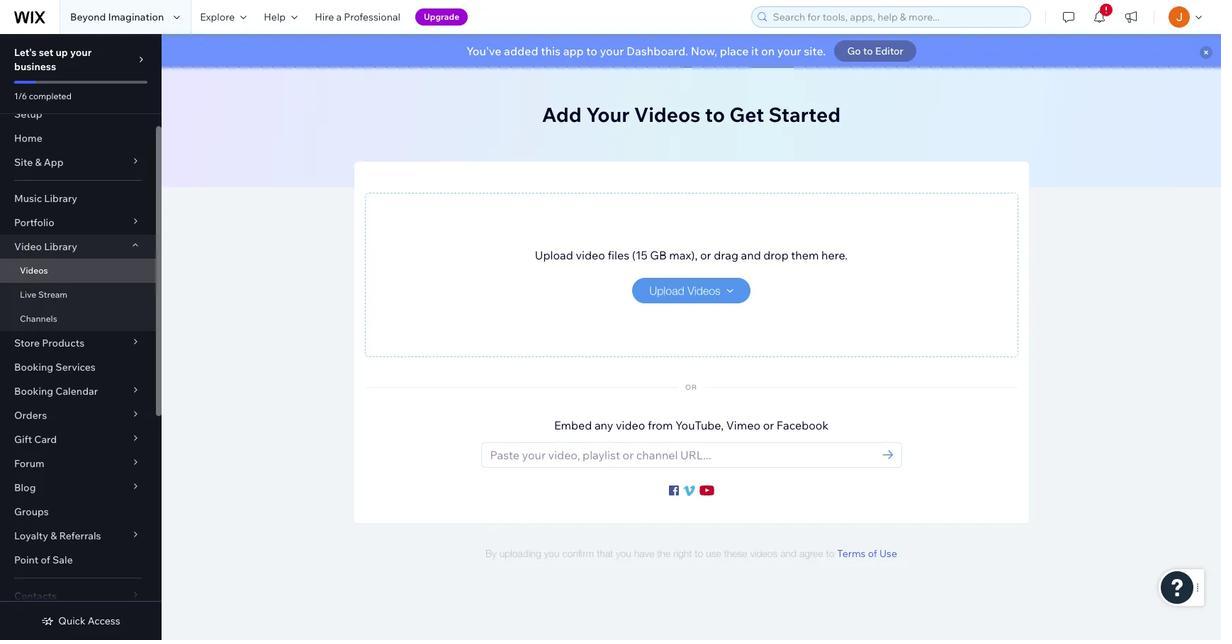 Task type: vqa. For each thing, say whether or not it's contained in the screenshot.
right
yes



Task type: locate. For each thing, give the bounding box(es) containing it.
& right site
[[35, 156, 42, 169]]

your right app
[[600, 44, 624, 58]]

place
[[720, 44, 749, 58]]

0 horizontal spatial your
[[70, 46, 92, 59]]

your
[[600, 44, 624, 58], [778, 44, 802, 58], [70, 46, 92, 59]]

max),
[[670, 248, 698, 262]]

booking for booking calendar
[[14, 385, 53, 398]]

app
[[44, 156, 64, 169]]

upload for upload video files (15 gb max), or drag and drop them here.
[[535, 248, 574, 262]]

upload videos link
[[633, 278, 751, 304]]

upload left "files"
[[535, 248, 574, 262]]

orders
[[14, 409, 47, 422]]

imagination
[[108, 11, 164, 23]]

video right "any"
[[616, 418, 646, 433]]

2 booking from the top
[[14, 385, 53, 398]]

of
[[868, 547, 878, 560], [41, 554, 50, 567]]

loyalty & referrals button
[[0, 524, 156, 548]]

gift card
[[14, 433, 57, 446]]

booking
[[14, 361, 53, 374], [14, 385, 53, 398]]

0 horizontal spatial upload
[[535, 248, 574, 262]]

library
[[44, 192, 77, 205], [44, 240, 77, 253]]

now,
[[691, 44, 718, 58]]

referrals
[[59, 530, 101, 542]]

1 horizontal spatial &
[[50, 530, 57, 542]]

or right vimeo
[[763, 418, 775, 433]]

0 horizontal spatial video
[[576, 248, 605, 262]]

0 vertical spatial upload
[[535, 248, 574, 262]]

hire a professional link
[[306, 0, 409, 34]]

vimeo
[[727, 418, 761, 433]]

1 horizontal spatial your
[[600, 44, 624, 58]]

orders button
[[0, 403, 156, 428]]

site & app button
[[0, 150, 156, 174]]

to
[[587, 44, 598, 58], [864, 45, 873, 57], [705, 102, 725, 127], [695, 547, 704, 559], [827, 547, 835, 559]]

and left agree
[[781, 547, 797, 559]]

1 vertical spatial upload
[[650, 284, 685, 297]]

upgrade button
[[416, 9, 468, 26]]

your right on
[[778, 44, 802, 58]]

set
[[39, 46, 53, 59]]

1 horizontal spatial or
[[763, 418, 775, 433]]

0 vertical spatial library
[[44, 192, 77, 205]]

loyalty
[[14, 530, 48, 542]]

1/6
[[14, 91, 27, 101]]

0 vertical spatial or
[[701, 248, 712, 262]]

app
[[564, 44, 584, 58]]

music
[[14, 192, 42, 205]]

have
[[635, 547, 655, 559]]

upload down the gb
[[650, 284, 685, 297]]

to right app
[[587, 44, 598, 58]]

site & app
[[14, 156, 64, 169]]

music library link
[[0, 187, 156, 211]]

booking calendar
[[14, 385, 98, 398]]

1 vertical spatial library
[[44, 240, 77, 253]]

0 horizontal spatial or
[[701, 248, 712, 262]]

or left drag
[[701, 248, 712, 262]]

library inside popup button
[[44, 240, 77, 253]]

terms
[[838, 547, 866, 560]]

0 vertical spatial video
[[576, 248, 605, 262]]

of inside sidebar element
[[41, 554, 50, 567]]

agree
[[800, 547, 824, 559]]

get
[[730, 102, 765, 127]]

1 vertical spatial &
[[50, 530, 57, 542]]

1 booking from the top
[[14, 361, 53, 374]]

the
[[657, 547, 671, 559]]

or for drag
[[701, 248, 712, 262]]

& for loyalty
[[50, 530, 57, 542]]

and
[[741, 248, 761, 262], [781, 547, 797, 559]]

live stream link
[[0, 283, 156, 307]]

videos right 'your'
[[634, 102, 701, 127]]

site.
[[804, 44, 826, 58]]

booking inside booking services link
[[14, 361, 53, 374]]

uploading
[[500, 547, 542, 559]]

1 horizontal spatial and
[[781, 547, 797, 559]]

upload video files (15 gb max), or drag and drop them here.
[[535, 248, 848, 262]]

0 vertical spatial booking
[[14, 361, 53, 374]]

booking services link
[[0, 355, 156, 379]]

0 horizontal spatial you
[[544, 547, 560, 559]]

0 vertical spatial videos
[[634, 102, 701, 127]]

& right loyalty
[[50, 530, 57, 542]]

a
[[336, 11, 342, 23]]

contacts button
[[0, 584, 156, 608]]

1 library from the top
[[44, 192, 77, 205]]

to right agree
[[827, 547, 835, 559]]

& inside "popup button"
[[50, 530, 57, 542]]

videos inside sidebar element
[[20, 265, 48, 276]]

use
[[706, 547, 722, 559]]

channels
[[20, 313, 57, 324]]

videos down video at the left of the page
[[20, 265, 48, 276]]

or for facebook
[[763, 418, 775, 433]]

dashboard.
[[627, 44, 689, 58]]

0 horizontal spatial &
[[35, 156, 42, 169]]

1 vertical spatial booking
[[14, 385, 53, 398]]

to right go
[[864, 45, 873, 57]]

0 vertical spatial &
[[35, 156, 42, 169]]

blog
[[14, 481, 36, 494]]

1/6 completed
[[14, 91, 72, 101]]

1 horizontal spatial video
[[616, 418, 646, 433]]

video left "files"
[[576, 248, 605, 262]]

use
[[880, 547, 898, 560]]

videos down upload video files (15 gb max), or drag and drop them here.
[[688, 284, 721, 297]]

booking inside booking calendar popup button
[[14, 385, 53, 398]]

2 library from the top
[[44, 240, 77, 253]]

let's
[[14, 46, 37, 59]]

portfolio button
[[0, 211, 156, 235]]

home
[[14, 132, 42, 145]]

or
[[701, 248, 712, 262], [763, 418, 775, 433]]

1 vertical spatial videos
[[20, 265, 48, 276]]

your right up
[[70, 46, 92, 59]]

1 vertical spatial and
[[781, 547, 797, 559]]

upload
[[535, 248, 574, 262], [650, 284, 685, 297]]

point of sale link
[[0, 548, 156, 572]]

1 horizontal spatial upload
[[650, 284, 685, 297]]

video
[[576, 248, 605, 262], [616, 418, 646, 433]]

hire
[[315, 11, 334, 23]]

and right drag
[[741, 248, 761, 262]]

&
[[35, 156, 42, 169], [50, 530, 57, 542]]

of left use
[[868, 547, 878, 560]]

drag
[[714, 248, 739, 262]]

0 horizontal spatial of
[[41, 554, 50, 567]]

by uploading you confirm that you have the right to use these videos and agree to terms of use
[[486, 547, 898, 560]]

1 horizontal spatial you
[[616, 547, 632, 559]]

Paste your video, playlist or channel URL... field
[[486, 443, 870, 467]]

library for video library
[[44, 240, 77, 253]]

forum
[[14, 457, 44, 470]]

your
[[586, 102, 630, 127]]

sidebar element
[[0, 34, 162, 640]]

0 horizontal spatial and
[[741, 248, 761, 262]]

embed any video from youtube, vimeo or facebook
[[554, 418, 829, 433]]

you right that
[[616, 547, 632, 559]]

(15
[[632, 248, 648, 262]]

library down the portfolio popup button
[[44, 240, 77, 253]]

to left use
[[695, 547, 704, 559]]

videos
[[751, 547, 778, 559]]

2 vertical spatial videos
[[688, 284, 721, 297]]

of left sale
[[41, 554, 50, 567]]

point of sale
[[14, 554, 73, 567]]

library up the portfolio popup button
[[44, 192, 77, 205]]

1 vertical spatial or
[[763, 418, 775, 433]]

completed
[[29, 91, 72, 101]]

library for music library
[[44, 192, 77, 205]]

booking down the store
[[14, 361, 53, 374]]

& inside dropdown button
[[35, 156, 42, 169]]

you left confirm
[[544, 547, 560, 559]]

booking up orders on the left
[[14, 385, 53, 398]]



Task type: describe. For each thing, give the bounding box(es) containing it.
booking services
[[14, 361, 96, 374]]

right
[[674, 547, 692, 559]]

started
[[769, 102, 841, 127]]

video library button
[[0, 235, 156, 259]]

services
[[56, 361, 96, 374]]

quick access button
[[41, 615, 120, 628]]

you've added this app to your dashboard. now, place it on your site. alert
[[162, 34, 1222, 68]]

setup link
[[0, 102, 156, 126]]

added
[[504, 44, 539, 58]]

Search for tools, apps, help & more... field
[[769, 7, 1027, 27]]

on
[[762, 44, 775, 58]]

editor
[[876, 45, 904, 57]]

beyond
[[70, 11, 106, 23]]

or
[[686, 383, 698, 391]]

& for site
[[35, 156, 42, 169]]

upload for upload videos
[[650, 284, 685, 297]]

home link
[[0, 126, 156, 150]]

contacts
[[14, 590, 57, 603]]

1 you from the left
[[544, 547, 560, 559]]

any
[[595, 418, 614, 433]]

groups link
[[0, 500, 156, 524]]

calendar
[[56, 385, 98, 398]]

blog button
[[0, 476, 156, 500]]

your inside let's set up your business
[[70, 46, 92, 59]]

live stream
[[20, 289, 67, 300]]

video
[[14, 240, 42, 253]]

youtube,
[[676, 418, 724, 433]]

access
[[88, 615, 120, 628]]

let's set up your business
[[14, 46, 92, 73]]

you've added this app to your dashboard. now, place it on your site.
[[467, 44, 826, 58]]

upgrade
[[424, 11, 460, 22]]

card
[[34, 433, 57, 446]]

video library
[[14, 240, 77, 253]]

store
[[14, 337, 40, 350]]

help button
[[255, 0, 306, 34]]

go
[[848, 45, 862, 57]]

1 vertical spatial video
[[616, 418, 646, 433]]

gb
[[651, 248, 667, 262]]

portfolio
[[14, 216, 54, 229]]

live
[[20, 289, 36, 300]]

music library
[[14, 192, 77, 205]]

1 horizontal spatial of
[[868, 547, 878, 560]]

hire a professional
[[315, 11, 401, 23]]

business
[[14, 60, 56, 73]]

terms of use link
[[838, 544, 898, 562]]

here.
[[822, 248, 848, 262]]

stream
[[38, 289, 67, 300]]

store products
[[14, 337, 85, 350]]

go to editor button
[[835, 40, 917, 62]]

loyalty & referrals
[[14, 530, 101, 542]]

2 horizontal spatial your
[[778, 44, 802, 58]]

it
[[752, 44, 759, 58]]

videos link
[[0, 259, 156, 283]]

booking calendar button
[[0, 379, 156, 403]]

point
[[14, 554, 39, 567]]

by
[[486, 547, 497, 559]]

explore
[[200, 11, 235, 23]]

channels link
[[0, 307, 156, 331]]

0 vertical spatial and
[[741, 248, 761, 262]]

upload videos
[[650, 284, 721, 297]]

quick
[[58, 615, 86, 628]]

forum button
[[0, 452, 156, 476]]

this
[[541, 44, 561, 58]]

gift
[[14, 433, 32, 446]]

setup
[[14, 108, 42, 121]]

2 you from the left
[[616, 547, 632, 559]]

booking for booking services
[[14, 361, 53, 374]]

help
[[264, 11, 286, 23]]

to inside button
[[864, 45, 873, 57]]

add
[[542, 102, 582, 127]]

you've
[[467, 44, 502, 58]]

facebook
[[777, 418, 829, 433]]

and inside by uploading you confirm that you have the right to use these videos and agree to terms of use
[[781, 547, 797, 559]]

confirm
[[563, 547, 594, 559]]

embed
[[554, 418, 592, 433]]

site
[[14, 156, 33, 169]]

them
[[792, 248, 819, 262]]

sale
[[52, 554, 73, 567]]

drop
[[764, 248, 789, 262]]

up
[[56, 46, 68, 59]]

to left get
[[705, 102, 725, 127]]

gift card button
[[0, 428, 156, 452]]

products
[[42, 337, 85, 350]]

files
[[608, 248, 630, 262]]

from
[[648, 418, 673, 433]]

go to editor
[[848, 45, 904, 57]]



